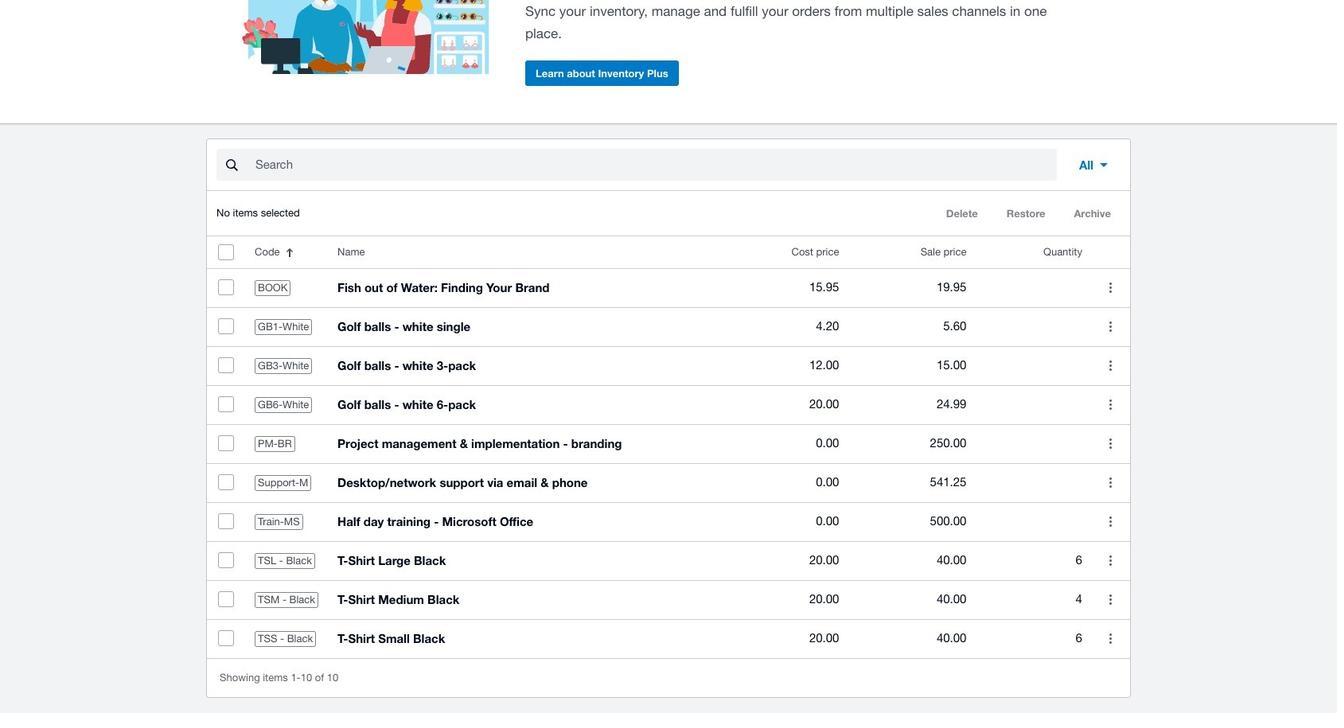 Task type: locate. For each thing, give the bounding box(es) containing it.
introducing xero inventory plus image
[[207, 0, 526, 98]]

actions image
[[1096, 389, 1127, 420], [1096, 428, 1127, 459], [1096, 506, 1127, 537], [1096, 545, 1127, 577]]

6 actions image from the top
[[1096, 623, 1127, 655]]

4 actions image from the top
[[1096, 467, 1127, 498]]

3 actions image from the top
[[1096, 350, 1127, 381]]

4 actions image from the top
[[1096, 545, 1127, 577]]

5 actions image from the top
[[1096, 584, 1127, 616]]

actions image
[[1096, 272, 1127, 303], [1096, 311, 1127, 342], [1096, 350, 1127, 381], [1096, 467, 1127, 498], [1096, 584, 1127, 616], [1096, 623, 1127, 655]]

2 actions image from the top
[[1096, 428, 1127, 459]]



Task type: vqa. For each thing, say whether or not it's contained in the screenshot.
svg image on the top right
no



Task type: describe. For each thing, give the bounding box(es) containing it.
3 actions image from the top
[[1096, 506, 1127, 537]]

1 actions image from the top
[[1096, 272, 1127, 303]]

list of items with cost price, sale price and quantity element
[[207, 236, 1131, 659]]

2 actions image from the top
[[1096, 311, 1127, 342]]

1 actions image from the top
[[1096, 389, 1127, 420]]

Search search field
[[254, 150, 1057, 180]]



